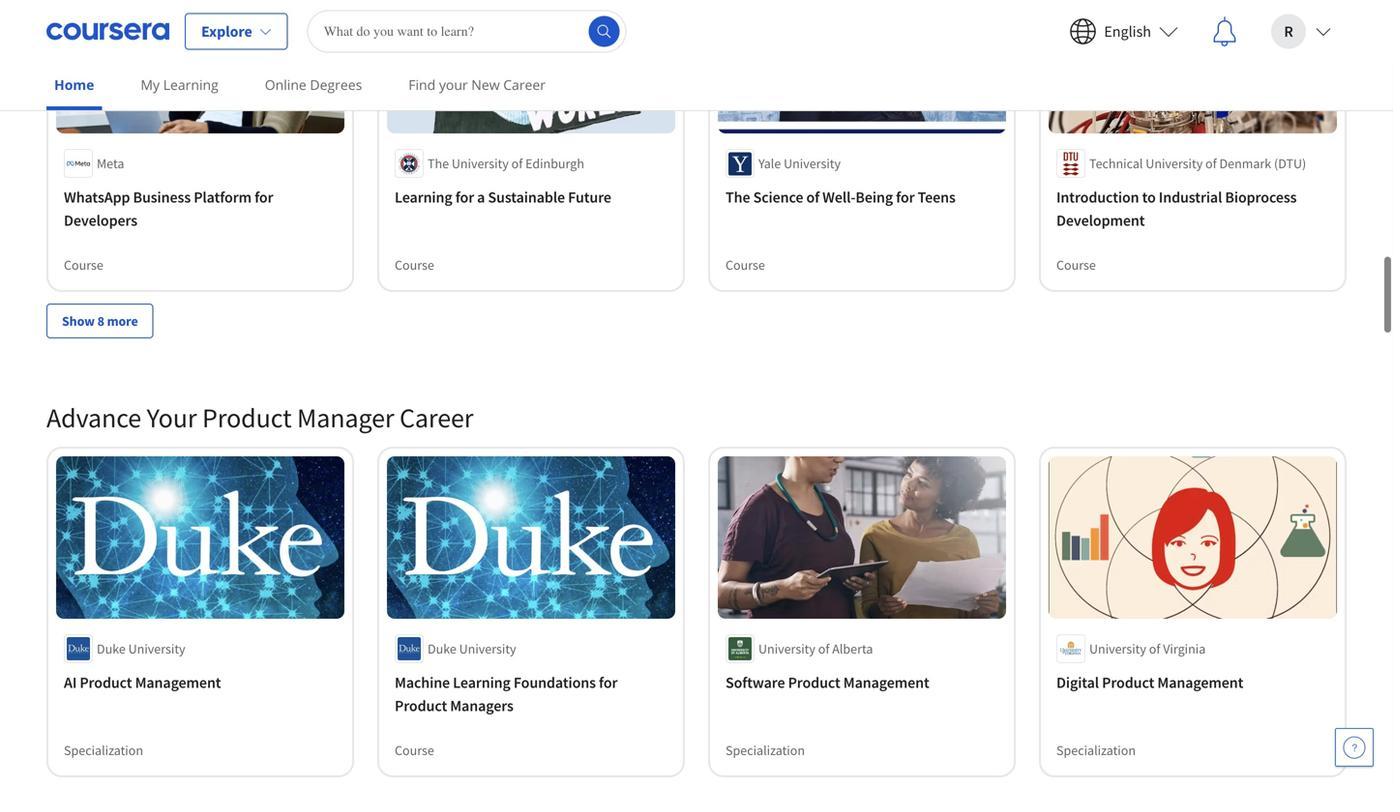 Task type: describe. For each thing, give the bounding box(es) containing it.
yale
[[759, 155, 781, 172]]

product for ai product management
[[80, 673, 132, 693]]

new on coursera collection element
[[35, 0, 1359, 370]]

duke university for product
[[97, 640, 185, 658]]

show
[[62, 313, 95, 330]]

explore button
[[185, 13, 288, 50]]

for right being
[[896, 188, 915, 207]]

edinburgh
[[526, 155, 584, 172]]

advance your product manager career collection element
[[35, 370, 1359, 787]]

r button
[[1256, 0, 1347, 62]]

software product management
[[726, 673, 930, 693]]

your
[[439, 75, 468, 94]]

ai product management
[[64, 673, 221, 693]]

software product management link
[[726, 671, 999, 695]]

university for management
[[128, 640, 185, 658]]

course for the science of well-being for teens
[[726, 257, 765, 274]]

the university of edinburgh
[[428, 155, 584, 172]]

yale university
[[759, 155, 841, 172]]

foundations
[[514, 673, 596, 693]]

product right your
[[202, 401, 292, 435]]

university for foundations
[[459, 640, 516, 658]]

learning for a sustainable future
[[395, 188, 612, 207]]

of left alberta
[[818, 640, 830, 658]]

being
[[856, 188, 893, 207]]

to
[[1143, 188, 1156, 207]]

learning for machine learning foundations for product managers
[[453, 673, 511, 693]]

university for industrial
[[1146, 155, 1203, 172]]

platform
[[194, 188, 252, 207]]

duke for product
[[97, 640, 126, 658]]

course for learning for a sustainable future
[[395, 257, 434, 274]]

digital product management link
[[1057, 671, 1330, 695]]

online degrees
[[265, 75, 362, 94]]

for inside machine learning foundations for product managers
[[599, 673, 618, 693]]

english
[[1104, 22, 1152, 41]]

show 8 more button
[[46, 304, 154, 339]]

management for ai product management
[[135, 673, 221, 693]]

whatsapp business platform for developers link
[[64, 186, 337, 232]]

development
[[1057, 211, 1145, 230]]

home
[[54, 75, 94, 94]]

my
[[141, 75, 160, 94]]

coursera image
[[46, 16, 169, 47]]

digital
[[1057, 673, 1099, 693]]

developers
[[64, 211, 137, 230]]

degrees
[[310, 75, 362, 94]]

duke university for learning
[[428, 640, 516, 658]]

virginia
[[1163, 640, 1206, 658]]

introduction to industrial bioprocess development
[[1057, 188, 1297, 230]]

new
[[472, 75, 500, 94]]

managers
[[450, 697, 514, 716]]

r
[[1284, 22, 1294, 41]]

more
[[107, 313, 138, 330]]

english button
[[1054, 0, 1194, 62]]

teens
[[918, 188, 956, 207]]

university up software
[[759, 640, 816, 658]]

whatsapp business platform for developers
[[64, 188, 273, 230]]

manager
[[297, 401, 394, 435]]

online
[[265, 75, 307, 94]]

8
[[97, 313, 104, 330]]

business
[[133, 188, 191, 207]]

software
[[726, 673, 785, 693]]

duke for learning
[[428, 640, 457, 658]]

science
[[753, 188, 804, 207]]

industrial
[[1159, 188, 1223, 207]]

university of alberta
[[759, 640, 873, 658]]

the for the science of well-being for teens
[[726, 188, 750, 207]]

advance
[[46, 401, 141, 435]]

management for digital product management
[[1158, 673, 1244, 693]]

of for denmark
[[1206, 155, 1217, 172]]

home link
[[46, 63, 102, 110]]

product inside machine learning foundations for product managers
[[395, 697, 447, 716]]

a
[[477, 188, 485, 207]]

future
[[568, 188, 612, 207]]

show 8 more
[[62, 313, 138, 330]]



Task type: vqa. For each thing, say whether or not it's contained in the screenshot.


Task type: locate. For each thing, give the bounding box(es) containing it.
management for software product management
[[844, 673, 930, 693]]

duke
[[97, 640, 126, 658], [428, 640, 457, 658]]

machine learning foundations for product managers
[[395, 673, 618, 716]]

learning inside machine learning foundations for product managers
[[453, 673, 511, 693]]

university right yale
[[784, 155, 841, 172]]

1 horizontal spatial career
[[503, 75, 546, 94]]

learning for my learning
[[163, 75, 218, 94]]

explore
[[201, 22, 252, 41]]

management inside software product management link
[[844, 673, 930, 693]]

for inside whatsapp business platform for developers
[[255, 188, 273, 207]]

online degrees link
[[257, 63, 370, 106]]

duke up machine at the bottom left of page
[[428, 640, 457, 658]]

career right manager
[[400, 401, 474, 435]]

2 duke from the left
[[428, 640, 457, 658]]

0 horizontal spatial management
[[135, 673, 221, 693]]

career
[[503, 75, 546, 94], [400, 401, 474, 435]]

duke university
[[97, 640, 185, 658], [428, 640, 516, 658]]

denmark
[[1220, 155, 1272, 172]]

specialization for software
[[726, 742, 805, 759]]

management inside ai product management link
[[135, 673, 221, 693]]

product right ai
[[80, 673, 132, 693]]

well-
[[823, 188, 856, 207]]

for right platform
[[255, 188, 273, 207]]

1 vertical spatial the
[[726, 188, 750, 207]]

1 horizontal spatial learning
[[395, 188, 453, 207]]

specialization for digital
[[1057, 742, 1136, 759]]

of for edinburgh
[[512, 155, 523, 172]]

of left 'well-'
[[807, 188, 820, 207]]

course inside advance your product manager career collection element
[[395, 742, 434, 759]]

introduction to industrial bioprocess development link
[[1057, 186, 1330, 232]]

specialization down digital
[[1057, 742, 1136, 759]]

learning up managers
[[453, 673, 511, 693]]

learning
[[163, 75, 218, 94], [395, 188, 453, 207], [453, 673, 511, 693]]

2 vertical spatial learning
[[453, 673, 511, 693]]

0 horizontal spatial specialization
[[64, 742, 143, 759]]

of for well-
[[807, 188, 820, 207]]

for
[[255, 188, 273, 207], [456, 188, 474, 207], [896, 188, 915, 207], [599, 673, 618, 693]]

0 horizontal spatial duke
[[97, 640, 126, 658]]

2 duke university from the left
[[428, 640, 516, 658]]

3 specialization from the left
[[1057, 742, 1136, 759]]

product
[[202, 401, 292, 435], [80, 673, 132, 693], [788, 673, 841, 693], [1102, 673, 1155, 693], [395, 697, 447, 716]]

0 horizontal spatial the
[[428, 155, 449, 172]]

digital product management
[[1057, 673, 1244, 693]]

1 horizontal spatial the
[[726, 188, 750, 207]]

university up industrial
[[1146, 155, 1203, 172]]

technical
[[1090, 155, 1143, 172]]

specialization
[[64, 742, 143, 759], [726, 742, 805, 759], [1057, 742, 1136, 759]]

machine
[[395, 673, 450, 693]]

technical university of denmark (dtu)
[[1090, 155, 1307, 172]]

university up a
[[452, 155, 509, 172]]

1 specialization from the left
[[64, 742, 143, 759]]

bioprocess
[[1226, 188, 1297, 207]]

product inside ai product management link
[[80, 673, 132, 693]]

ai product management link
[[64, 671, 337, 695]]

management
[[135, 673, 221, 693], [844, 673, 930, 693], [1158, 673, 1244, 693]]

career inside advance your product manager career collection element
[[400, 401, 474, 435]]

find your new career
[[409, 75, 546, 94]]

for right foundations
[[599, 673, 618, 693]]

1 management from the left
[[135, 673, 221, 693]]

2 specialization from the left
[[726, 742, 805, 759]]

learning left a
[[395, 188, 453, 207]]

1 vertical spatial career
[[400, 401, 474, 435]]

2 horizontal spatial specialization
[[1057, 742, 1136, 759]]

duke university up machine learning foundations for product managers
[[428, 640, 516, 658]]

3 management from the left
[[1158, 673, 1244, 693]]

machine learning foundations for product managers link
[[395, 671, 668, 718]]

2 management from the left
[[844, 673, 930, 693]]

the science of well-being for teens
[[726, 188, 956, 207]]

alberta
[[832, 640, 873, 658]]

whatsapp
[[64, 188, 130, 207]]

my learning link
[[133, 63, 226, 106]]

What do you want to learn? text field
[[307, 10, 627, 53]]

0 horizontal spatial career
[[400, 401, 474, 435]]

course for whatsapp business platform for developers
[[64, 257, 103, 274]]

product down university of alberta
[[788, 673, 841, 693]]

the up learning for a sustainable future
[[428, 155, 449, 172]]

0 horizontal spatial duke university
[[97, 640, 185, 658]]

university up ai product management
[[128, 640, 185, 658]]

0 vertical spatial learning
[[163, 75, 218, 94]]

None search field
[[307, 10, 627, 53]]

your
[[147, 401, 197, 435]]

1 duke from the left
[[97, 640, 126, 658]]

the for the university of edinburgh
[[428, 155, 449, 172]]

management inside digital product management link
[[1158, 673, 1244, 693]]

of
[[512, 155, 523, 172], [1206, 155, 1217, 172], [807, 188, 820, 207], [818, 640, 830, 658], [1149, 640, 1161, 658]]

sustainable
[[488, 188, 565, 207]]

(dtu)
[[1274, 155, 1307, 172]]

the
[[428, 155, 449, 172], [726, 188, 750, 207]]

duke university up ai product management
[[97, 640, 185, 658]]

1 horizontal spatial duke university
[[428, 640, 516, 658]]

learning for a sustainable future link
[[395, 186, 668, 209]]

product down machine at the bottom left of page
[[395, 697, 447, 716]]

the left the science
[[726, 188, 750, 207]]

university for a
[[452, 155, 509, 172]]

product for software product management
[[788, 673, 841, 693]]

1 duke university from the left
[[97, 640, 185, 658]]

specialization for ai
[[64, 742, 143, 759]]

learning inside new on coursera collection element
[[395, 188, 453, 207]]

advance your product manager career
[[46, 401, 474, 435]]

product inside software product management link
[[788, 673, 841, 693]]

university up machine learning foundations for product managers
[[459, 640, 516, 658]]

0 vertical spatial the
[[428, 155, 449, 172]]

help center image
[[1343, 736, 1366, 760]]

1 vertical spatial learning
[[395, 188, 453, 207]]

course for machine learning foundations for product managers
[[395, 742, 434, 759]]

learning right my
[[163, 75, 218, 94]]

product for digital product management
[[1102, 673, 1155, 693]]

course
[[64, 257, 103, 274], [395, 257, 434, 274], [726, 257, 765, 274], [1057, 257, 1096, 274], [395, 742, 434, 759]]

university of virginia
[[1090, 640, 1206, 658]]

0 horizontal spatial learning
[[163, 75, 218, 94]]

university for of
[[784, 155, 841, 172]]

find
[[409, 75, 436, 94]]

find your new career link
[[401, 63, 554, 106]]

1 horizontal spatial specialization
[[726, 742, 805, 759]]

my learning
[[141, 75, 218, 94]]

for left a
[[456, 188, 474, 207]]

of left virginia
[[1149, 640, 1161, 658]]

the science of well-being for teens link
[[726, 186, 999, 209]]

ai
[[64, 673, 77, 693]]

product down university of virginia on the bottom
[[1102, 673, 1155, 693]]

0 vertical spatial career
[[503, 75, 546, 94]]

course for introduction to industrial bioprocess development
[[1057, 257, 1096, 274]]

specialization down software
[[726, 742, 805, 759]]

of up sustainable
[[512, 155, 523, 172]]

university up digital product management
[[1090, 640, 1147, 658]]

university
[[452, 155, 509, 172], [784, 155, 841, 172], [1146, 155, 1203, 172], [128, 640, 185, 658], [459, 640, 516, 658], [759, 640, 816, 658], [1090, 640, 1147, 658]]

2 horizontal spatial learning
[[453, 673, 511, 693]]

introduction
[[1057, 188, 1140, 207]]

career inside find your new career link
[[503, 75, 546, 94]]

career right new
[[503, 75, 546, 94]]

1 horizontal spatial duke
[[428, 640, 457, 658]]

specialization down ai
[[64, 742, 143, 759]]

2 horizontal spatial management
[[1158, 673, 1244, 693]]

product inside digital product management link
[[1102, 673, 1155, 693]]

1 horizontal spatial management
[[844, 673, 930, 693]]

of left denmark
[[1206, 155, 1217, 172]]

meta
[[97, 155, 124, 172]]

duke up ai product management
[[97, 640, 126, 658]]



